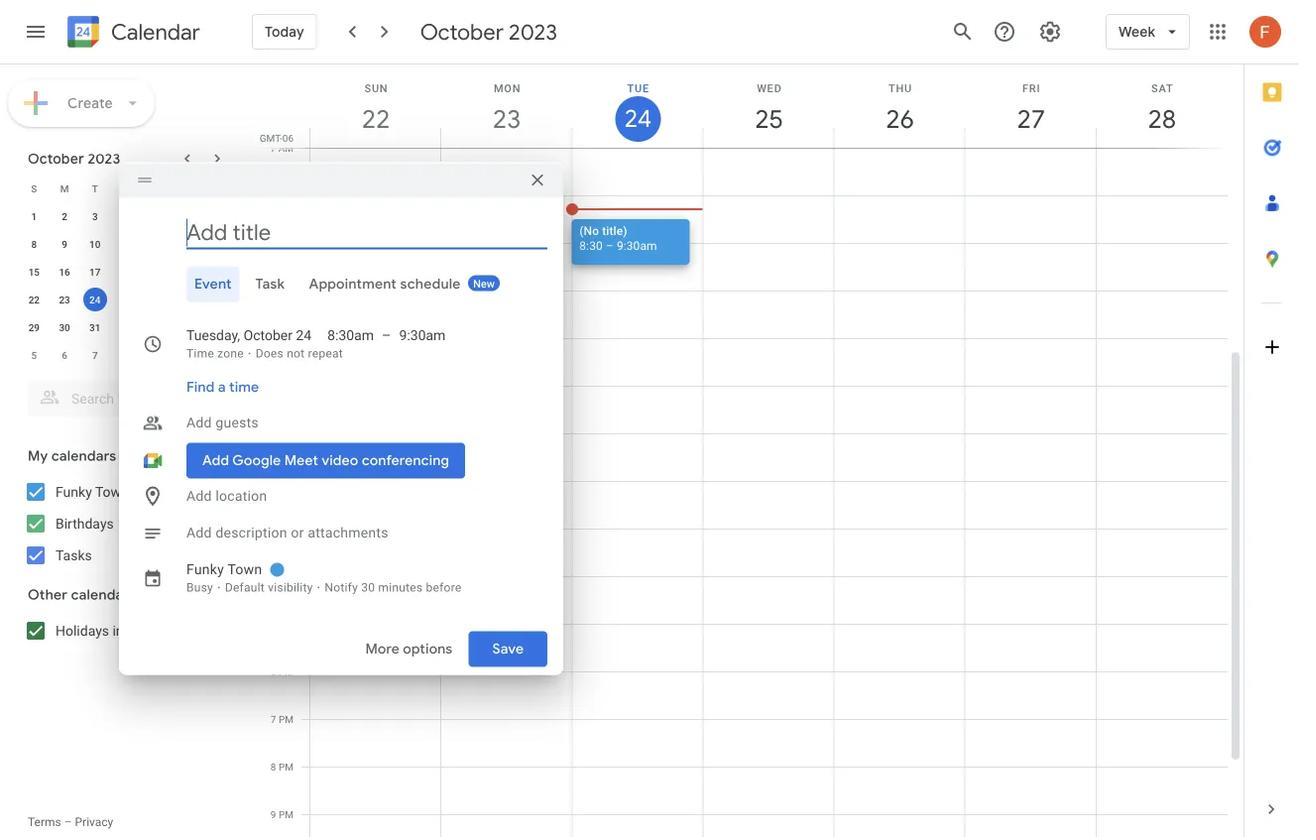 Task type: vqa. For each thing, say whether or not it's contained in the screenshot.


Task type: locate. For each thing, give the bounding box(es) containing it.
1 vertical spatial 10
[[265, 285, 276, 297]]

fri 27
[[1016, 82, 1044, 135]]

s
[[31, 183, 37, 194], [214, 183, 220, 194]]

1 inside row
[[31, 210, 37, 222]]

row down 11 element
[[19, 258, 232, 286]]

1 vertical spatial 23
[[59, 294, 70, 306]]

1 horizontal spatial october 2023
[[420, 18, 557, 46]]

mon
[[494, 82, 521, 94]]

1 vertical spatial 2
[[153, 321, 159, 333]]

24 up the "does not repeat"
[[296, 327, 312, 344]]

new
[[473, 278, 495, 290]]

pm for 6 pm
[[279, 666, 294, 678]]

11 inside november 11 element
[[211, 349, 223, 361]]

tasks
[[56, 547, 92, 563]]

4 right default
[[271, 570, 276, 582]]

privacy link
[[75, 815, 113, 829]]

0 horizontal spatial october
[[28, 150, 84, 168]]

t left w
[[92, 183, 98, 194]]

10 down november 3 element
[[181, 349, 192, 361]]

9 am
[[270, 237, 294, 249]]

november 6 element
[[53, 343, 76, 367]]

row down november 1 element
[[19, 341, 232, 369]]

t inside thursday column header
[[153, 183, 159, 194]]

pm up 2 pm
[[279, 428, 294, 439]]

2 vertical spatial 6
[[271, 666, 276, 678]]

0 horizontal spatial town
[[95, 484, 129, 500]]

8 am
[[270, 189, 294, 201]]

calendars for other calendars
[[71, 586, 136, 604]]

3 pm from the top
[[279, 475, 294, 487]]

3 up '10' element
[[92, 210, 98, 222]]

add location
[[186, 488, 267, 504]]

11
[[265, 332, 276, 344], [211, 349, 223, 361]]

visibility
[[268, 581, 313, 595]]

2 down m
[[62, 210, 67, 222]]

0 vertical spatial 6
[[184, 210, 189, 222]]

minutes
[[378, 581, 423, 595]]

s left m
[[31, 183, 37, 194]]

None search field
[[0, 373, 246, 417]]

find
[[186, 378, 215, 396]]

add down find
[[186, 415, 212, 431]]

22 down sun at the top left of page
[[361, 103, 389, 135]]

1 vertical spatial add
[[186, 488, 212, 504]]

2 vertical spatial 2
[[271, 475, 276, 487]]

9 down 8 pm
[[271, 808, 276, 820]]

2 pm
[[271, 475, 294, 487]]

pm for 2 pm
[[279, 475, 294, 487]]

november 9 element
[[144, 343, 168, 367]]

14 element
[[205, 232, 229, 256]]

grid containing 22
[[254, 64, 1244, 837]]

2 vertical spatial 10
[[181, 349, 192, 361]]

am up 8 am
[[278, 142, 294, 154]]

1 horizontal spatial 2
[[153, 321, 159, 333]]

2 down 1 pm
[[271, 475, 276, 487]]

22 inside 22 element
[[28, 294, 40, 306]]

today button
[[252, 8, 317, 56]]

create button
[[8, 79, 155, 127]]

9 up "task"
[[270, 237, 276, 249]]

funky inside my calendars list
[[56, 484, 92, 500]]

october up m
[[28, 150, 84, 168]]

4 am from the top
[[278, 285, 294, 297]]

0 vertical spatial 22
[[361, 103, 389, 135]]

event button
[[186, 266, 240, 302]]

1 horizontal spatial 28
[[1147, 103, 1175, 135]]

9:30am inside (no title) 8:30 – 9:30am
[[617, 239, 657, 252]]

5 pm from the top
[[279, 570, 294, 582]]

0 horizontal spatial 6
[[62, 349, 67, 361]]

22 up 29
[[28, 294, 40, 306]]

funky town inside my calendars list
[[56, 484, 129, 500]]

3 inside grid
[[271, 523, 276, 535]]

10 for '10' element
[[89, 238, 101, 250]]

find a time
[[186, 378, 259, 396]]

2 horizontal spatial –
[[606, 239, 614, 252]]

9:30am down title)
[[617, 239, 657, 252]]

4 element
[[114, 204, 137, 228]]

24 down tue
[[623, 103, 651, 134]]

– for terms – privacy
[[64, 815, 72, 829]]

2023 down create
[[88, 150, 120, 168]]

1 horizontal spatial 27
[[1016, 103, 1044, 135]]

1 vertical spatial funky
[[186, 561, 224, 578]]

7 for 7 pm
[[271, 713, 276, 725]]

28 inside 28 column header
[[1147, 103, 1175, 135]]

0 vertical spatial 27
[[1016, 103, 1044, 135]]

0 horizontal spatial 10
[[89, 238, 101, 250]]

notify 30 minutes before
[[325, 581, 462, 595]]

29
[[28, 321, 40, 333]]

27 link
[[1009, 96, 1054, 142]]

before
[[426, 581, 462, 595]]

other calendars
[[28, 586, 136, 604]]

create
[[67, 94, 113, 112]]

1 vertical spatial october
[[28, 150, 84, 168]]

5
[[31, 349, 37, 361]]

2 up november 9 element
[[153, 321, 159, 333]]

27 down the fri
[[1016, 103, 1044, 135]]

1 vertical spatial calendars
[[71, 586, 136, 604]]

attachments
[[308, 525, 389, 541]]

2 vertical spatial 3
[[271, 523, 276, 535]]

7 down "6 pm"
[[271, 713, 276, 725]]

am for 9 am
[[278, 237, 294, 249]]

2023 up mon
[[509, 18, 557, 46]]

1 pm from the top
[[279, 380, 294, 392]]

row containing 22
[[19, 286, 232, 313]]

1 horizontal spatial 22
[[361, 103, 389, 135]]

4 for 4 pm
[[271, 570, 276, 582]]

30 down 23 element
[[59, 321, 70, 333]]

26 link
[[878, 96, 923, 142]]

grid
[[254, 64, 1244, 837]]

2 horizontal spatial 10
[[265, 285, 276, 297]]

2 pm from the top
[[279, 428, 294, 439]]

0 vertical spatial 28
[[1147, 103, 1175, 135]]

2 vertical spatial add
[[186, 525, 212, 541]]

18 element
[[114, 260, 137, 284]]

10 up 17
[[89, 238, 101, 250]]

1 horizontal spatial funky town
[[186, 561, 262, 578]]

6 row from the top
[[19, 313, 232, 341]]

0 vertical spatial 8
[[270, 189, 276, 201]]

6 pm from the top
[[279, 666, 294, 678]]

9 for november 9 element
[[153, 349, 159, 361]]

7 inside october 2023 "grid"
[[92, 349, 98, 361]]

3 left or
[[271, 523, 276, 535]]

0 vertical spatial town
[[95, 484, 129, 500]]

0 vertical spatial calendars
[[51, 447, 116, 465]]

1 vertical spatial 4
[[271, 570, 276, 582]]

row up 4 'element'
[[19, 175, 232, 202]]

default visibility
[[225, 581, 313, 595]]

0 horizontal spatial funky town
[[56, 484, 129, 500]]

november 11 element
[[205, 343, 229, 367]]

town down the my calendars dropdown button
[[95, 484, 129, 500]]

9 pm
[[271, 808, 294, 820]]

1 horizontal spatial 4
[[271, 570, 276, 582]]

october up does
[[244, 327, 293, 344]]

23 column header
[[441, 64, 573, 148]]

1 horizontal spatial 9:30am
[[617, 239, 657, 252]]

main drawer image
[[24, 20, 48, 44]]

2 for 2 pm
[[271, 475, 276, 487]]

row
[[19, 175, 232, 202], [19, 202, 232, 230], [19, 230, 232, 258], [19, 258, 232, 286], [19, 286, 232, 313], [19, 313, 232, 341], [19, 341, 232, 369]]

1 add from the top
[[186, 415, 212, 431]]

24 inside 24 column header
[[623, 103, 651, 134]]

fri
[[1023, 82, 1041, 94]]

0 vertical spatial 4
[[214, 321, 220, 333]]

27 down 20
[[181, 294, 192, 306]]

11 for 11
[[211, 349, 223, 361]]

4 pm from the top
[[279, 523, 294, 535]]

calendar
[[111, 18, 200, 46]]

november 8 element
[[114, 343, 137, 367]]

1 inside grid
[[271, 428, 276, 439]]

row up november 8 element
[[19, 313, 232, 341]]

7 pm from the top
[[279, 713, 294, 725]]

0 vertical spatial funky
[[56, 484, 92, 500]]

november 3 element
[[174, 315, 198, 339]]

0 horizontal spatial 23
[[59, 294, 70, 306]]

event
[[194, 275, 232, 293]]

tab list
[[1245, 64, 1299, 782], [135, 266, 548, 302]]

friday column header
[[171, 175, 202, 202]]

november 10 element
[[174, 343, 198, 367]]

funky town up default
[[186, 561, 262, 578]]

0 vertical spatial add
[[186, 415, 212, 431]]

22
[[361, 103, 389, 135], [28, 294, 40, 306]]

7 down the 31 element
[[92, 349, 98, 361]]

calendars for my calendars
[[51, 447, 116, 465]]

24 link
[[615, 96, 661, 142]]

0 horizontal spatial october 2023
[[28, 150, 120, 168]]

pm
[[279, 380, 294, 392], [279, 428, 294, 439], [279, 475, 294, 487], [279, 523, 294, 535], [279, 570, 294, 582], [279, 666, 294, 678], [279, 713, 294, 725], [279, 761, 294, 773], [279, 808, 294, 820]]

1 horizontal spatial –
[[382, 327, 391, 344]]

row down w
[[19, 202, 232, 230]]

1 up '15' element
[[31, 210, 37, 222]]

8
[[270, 189, 276, 201], [31, 238, 37, 250], [271, 761, 276, 773]]

1 am from the top
[[278, 142, 294, 154]]

1 horizontal spatial 2023
[[509, 18, 557, 46]]

1 vertical spatial 22
[[28, 294, 40, 306]]

12 pm
[[265, 380, 294, 392]]

0 horizontal spatial funky
[[56, 484, 92, 500]]

am for 10 am
[[278, 285, 294, 297]]

pm down "6 pm"
[[279, 713, 294, 725]]

0 horizontal spatial 2023
[[88, 150, 120, 168]]

2 vertical spatial –
[[64, 815, 72, 829]]

5 element
[[144, 204, 168, 228]]

am up "task"
[[278, 237, 294, 249]]

sat
[[1152, 82, 1174, 94]]

0 horizontal spatial 9:30am
[[399, 327, 446, 344]]

row containing 5
[[19, 341, 232, 369]]

am down 9 am
[[278, 285, 294, 297]]

4 row from the top
[[19, 258, 232, 286]]

pm up 4 pm
[[279, 523, 294, 535]]

0 vertical spatial 10
[[89, 238, 101, 250]]

1 horizontal spatial 23
[[492, 103, 520, 135]]

pm down 1 pm
[[279, 475, 294, 487]]

10 up 11 am
[[265, 285, 276, 297]]

9 pm from the top
[[279, 808, 294, 820]]

8 pm from the top
[[279, 761, 294, 773]]

6 up 7 pm
[[271, 666, 276, 678]]

2 vertical spatial 7
[[271, 713, 276, 725]]

23 inside "grid"
[[59, 294, 70, 306]]

3 row from the top
[[19, 230, 232, 258]]

1 vertical spatial 6
[[62, 349, 67, 361]]

6 up 13 element
[[184, 210, 189, 222]]

10 inside grid
[[265, 285, 276, 297]]

calendars right my
[[51, 447, 116, 465]]

0 horizontal spatial 11
[[211, 349, 223, 361]]

0 horizontal spatial tab list
[[135, 266, 548, 302]]

3 add from the top
[[186, 525, 212, 541]]

4 for 4
[[214, 321, 220, 333]]

0 vertical spatial –
[[606, 239, 614, 252]]

0 horizontal spatial 3
[[92, 210, 98, 222]]

town up default
[[228, 561, 262, 578]]

task
[[256, 275, 285, 293]]

8 pm
[[271, 761, 294, 773]]

0 vertical spatial october
[[420, 18, 504, 46]]

november 7 element
[[83, 343, 107, 367]]

1 right guests
[[271, 428, 276, 439]]

8 up 9 pm
[[271, 761, 276, 773]]

6
[[184, 210, 189, 222], [62, 349, 67, 361], [271, 666, 276, 678]]

1 horizontal spatial 24
[[296, 327, 312, 344]]

does
[[256, 347, 284, 361]]

other calendars button
[[4, 579, 246, 611]]

– right terms
[[64, 815, 72, 829]]

6 down 30 element
[[62, 349, 67, 361]]

pm for 3 pm
[[279, 523, 294, 535]]

0 horizontal spatial 22
[[28, 294, 40, 306]]

2 add from the top
[[186, 488, 212, 504]]

does not repeat
[[256, 347, 343, 361]]

2 for november 2 element
[[153, 321, 159, 333]]

2023
[[509, 18, 557, 46], [88, 150, 120, 168]]

3 for 3 pm
[[271, 523, 276, 535]]

3 for november 3 element
[[184, 321, 189, 333]]

0 horizontal spatial 4
[[214, 321, 220, 333]]

add inside dropdown button
[[186, 415, 212, 431]]

1 vertical spatial 3
[[184, 321, 189, 333]]

t up 5 element
[[153, 183, 159, 194]]

2 horizontal spatial 24
[[623, 103, 651, 134]]

3 am from the top
[[278, 237, 294, 249]]

4 inside november 4 element
[[214, 321, 220, 333]]

1 for 1 pm
[[271, 428, 276, 439]]

time
[[229, 378, 259, 396]]

1 horizontal spatial 3
[[184, 321, 189, 333]]

– right 8:30am on the left of the page
[[382, 327, 391, 344]]

0 vertical spatial funky town
[[56, 484, 129, 500]]

8 for 8
[[31, 238, 37, 250]]

0 horizontal spatial 24
[[89, 294, 101, 306]]

4
[[214, 321, 220, 333], [271, 570, 276, 582]]

row down 18 element
[[19, 286, 232, 313]]

add for add guests
[[186, 415, 212, 431]]

1 pm
[[271, 428, 294, 439]]

1 vertical spatial 8
[[31, 238, 37, 250]]

28
[[1147, 103, 1175, 135], [211, 294, 223, 306]]

4 up time zone
[[214, 321, 220, 333]]

calendars
[[51, 447, 116, 465], [71, 586, 136, 604]]

2 inside grid
[[271, 475, 276, 487]]

row containing 8
[[19, 230, 232, 258]]

6 inside grid
[[271, 666, 276, 678]]

tuesday,
[[186, 327, 240, 344]]

appointment schedule
[[309, 275, 461, 293]]

0 vertical spatial 23
[[492, 103, 520, 135]]

9 for 9 pm
[[271, 808, 276, 820]]

row group
[[19, 202, 232, 369]]

add for add location
[[186, 488, 212, 504]]

0 vertical spatial october 2023
[[420, 18, 557, 46]]

– down title)
[[606, 239, 614, 252]]

calendars up 'in'
[[71, 586, 136, 604]]

2 horizontal spatial 6
[[271, 666, 276, 678]]

5 row from the top
[[19, 286, 232, 313]]

28 down sat
[[1147, 103, 1175, 135]]

8 up 9 am
[[270, 189, 276, 201]]

9 down november 2 element
[[153, 349, 159, 361]]

pm up 7 pm
[[279, 666, 294, 678]]

27 inside row
[[181, 294, 192, 306]]

1 horizontal spatial 11
[[265, 332, 276, 344]]

1 vertical spatial 1
[[271, 428, 276, 439]]

am down 7 am
[[278, 189, 294, 201]]

0 horizontal spatial 2
[[62, 210, 67, 222]]

2 vertical spatial 24
[[296, 327, 312, 344]]

23 down 16
[[59, 294, 70, 306]]

25
[[754, 103, 782, 135]]

1 vertical spatial 7
[[92, 349, 98, 361]]

9:30am right to element at the left of the page
[[399, 327, 446, 344]]

1 vertical spatial 28
[[211, 294, 223, 306]]

1 horizontal spatial t
[[153, 183, 159, 194]]

1 horizontal spatial 1
[[271, 428, 276, 439]]

repeat
[[308, 347, 343, 361]]

15 element
[[22, 260, 46, 284]]

pm for 9 pm
[[279, 808, 294, 820]]

7 row from the top
[[19, 341, 232, 369]]

2 t from the left
[[153, 183, 159, 194]]

october 2023 up m
[[28, 150, 120, 168]]

3 down 27 element
[[184, 321, 189, 333]]

7 left 06
[[270, 142, 276, 154]]

0 horizontal spatial 1
[[31, 210, 37, 222]]

t
[[92, 183, 98, 194], [153, 183, 159, 194]]

24 up 31
[[89, 294, 101, 306]]

october
[[420, 18, 504, 46], [28, 150, 84, 168], [244, 327, 293, 344]]

23 down mon
[[492, 103, 520, 135]]

w
[[121, 183, 130, 194]]

funky town up birthdays
[[56, 484, 129, 500]]

16
[[59, 266, 70, 278]]

8 inside row
[[31, 238, 37, 250]]

1 vertical spatial –
[[382, 327, 391, 344]]

october up mon
[[420, 18, 504, 46]]

0 horizontal spatial t
[[92, 183, 98, 194]]

add left location
[[186, 488, 212, 504]]

8 up '15' element
[[31, 238, 37, 250]]

s up 7 "element"
[[214, 183, 220, 194]]

28 element
[[205, 288, 229, 311]]

0 vertical spatial 11
[[265, 332, 276, 344]]

1 vertical spatial funky town
[[186, 561, 262, 578]]

row containing 1
[[19, 202, 232, 230]]

25 column header
[[703, 64, 835, 148]]

add down add location
[[186, 525, 212, 541]]

8:30
[[580, 239, 603, 252]]

27
[[1016, 103, 1044, 135], [181, 294, 192, 306]]

1 horizontal spatial tab list
[[1245, 64, 1299, 782]]

5 am from the top
[[278, 332, 294, 344]]

29 element
[[22, 315, 46, 339]]

row up 18 element
[[19, 230, 232, 258]]

pm right 12 at top left
[[279, 380, 294, 392]]

pm up 9 pm
[[279, 761, 294, 773]]

7 pm
[[271, 713, 294, 725]]

24 inside "24, today" element
[[89, 294, 101, 306]]

06
[[282, 132, 294, 144]]

2 horizontal spatial 2
[[271, 475, 276, 487]]

10 for november 10 element
[[181, 349, 192, 361]]

1 t from the left
[[92, 183, 98, 194]]

pm down 8 pm
[[279, 808, 294, 820]]

8:30am
[[327, 327, 374, 344]]

30 right notify
[[361, 581, 375, 595]]

funky
[[56, 484, 92, 500], [186, 561, 224, 578]]

28 down event
[[211, 294, 223, 306]]

23 element
[[53, 288, 76, 311]]

2 horizontal spatial 3
[[271, 523, 276, 535]]

october 2023 up mon
[[420, 18, 557, 46]]

1 row from the top
[[19, 175, 232, 202]]

(no title) 8:30 – 9:30am
[[580, 224, 657, 252]]

11 up does
[[265, 332, 276, 344]]

0 horizontal spatial 28
[[211, 294, 223, 306]]

2 am from the top
[[278, 189, 294, 201]]

november 2 element
[[144, 315, 168, 339]]

11 element
[[114, 232, 137, 256]]

1 vertical spatial 27
[[181, 294, 192, 306]]

my
[[28, 447, 48, 465]]

0 vertical spatial 1
[[31, 210, 37, 222]]

1 vertical spatial october 2023
[[28, 150, 120, 168]]

funky up birthdays
[[56, 484, 92, 500]]

11 down tuesday,
[[211, 349, 223, 361]]

1 horizontal spatial s
[[214, 183, 220, 194]]

22 element
[[22, 288, 46, 311]]

30 inside october 2023 "grid"
[[59, 321, 70, 333]]

0 vertical spatial 30
[[59, 321, 70, 333]]

guests
[[216, 415, 259, 431]]

pm for 12 pm
[[279, 380, 294, 392]]

funky up busy
[[186, 561, 224, 578]]

row group containing 1
[[19, 202, 232, 369]]

9:30am
[[617, 239, 657, 252], [399, 327, 446, 344]]

pm right default
[[279, 570, 294, 582]]

funky town
[[56, 484, 129, 500], [186, 561, 262, 578]]

row containing s
[[19, 175, 232, 202]]

2 vertical spatial 8
[[271, 761, 276, 773]]

2 row from the top
[[19, 202, 232, 230]]

am up not
[[278, 332, 294, 344]]



Task type: describe. For each thing, give the bounding box(es) containing it.
24 column header
[[572, 64, 704, 148]]

17 element
[[83, 260, 107, 284]]

wed 25
[[754, 82, 782, 135]]

1 vertical spatial 9:30am
[[399, 327, 446, 344]]

0 vertical spatial 3
[[92, 210, 98, 222]]

new element
[[468, 275, 500, 291]]

25 link
[[746, 96, 792, 142]]

row containing 29
[[19, 313, 232, 341]]

terms
[[28, 815, 61, 829]]

21
[[211, 266, 223, 278]]

pm for 8 pm
[[279, 761, 294, 773]]

20
[[181, 266, 192, 278]]

(no
[[580, 224, 599, 238]]

8:30am – 9:30am
[[327, 327, 446, 344]]

am for 11 am
[[278, 332, 294, 344]]

30 element
[[53, 315, 76, 339]]

other
[[28, 586, 68, 604]]

27 column header
[[965, 64, 1097, 148]]

privacy
[[75, 815, 113, 829]]

24 cell
[[80, 286, 110, 313]]

2 s from the left
[[214, 183, 220, 194]]

or
[[291, 525, 304, 541]]

gmt-06
[[260, 132, 294, 144]]

am for 8 am
[[278, 189, 294, 201]]

6 for 6 pm
[[271, 666, 276, 678]]

my calendars button
[[4, 440, 246, 472]]

31
[[89, 321, 101, 333]]

27 inside column header
[[1016, 103, 1044, 135]]

24, today element
[[83, 288, 107, 311]]

f
[[184, 183, 189, 194]]

20 element
[[174, 260, 198, 284]]

17
[[89, 266, 101, 278]]

m
[[60, 183, 69, 194]]

sun
[[364, 82, 388, 94]]

25 element
[[114, 288, 137, 311]]

october 2023 grid
[[19, 175, 232, 369]]

add for add description or attachments
[[186, 525, 212, 541]]

tue 24
[[623, 82, 651, 134]]

21 element
[[205, 260, 229, 284]]

settings menu image
[[1039, 20, 1062, 44]]

12
[[265, 380, 276, 392]]

november 4 element
[[205, 315, 229, 339]]

15
[[28, 266, 40, 278]]

task button
[[248, 266, 293, 302]]

1 horizontal spatial 30
[[361, 581, 375, 595]]

birthdays
[[56, 515, 114, 532]]

10 am
[[265, 285, 294, 297]]

11 for 11 am
[[265, 332, 276, 344]]

time zone
[[186, 347, 244, 361]]

thu
[[889, 82, 913, 94]]

10 for 10 am
[[265, 285, 276, 297]]

terms – privacy
[[28, 815, 113, 829]]

busy
[[186, 581, 213, 595]]

8 for 8 pm
[[271, 761, 276, 773]]

23 link
[[484, 96, 530, 142]]

tab list containing event
[[135, 266, 548, 302]]

9 for 9 am
[[270, 237, 276, 249]]

sat 28
[[1147, 82, 1175, 135]]

4 pm
[[271, 570, 294, 582]]

27 element
[[174, 288, 198, 311]]

22 column header
[[309, 64, 442, 148]]

to element
[[382, 326, 391, 346]]

description
[[216, 525, 287, 541]]

pm for 7 pm
[[279, 713, 294, 725]]

time
[[186, 347, 214, 361]]

default
[[225, 581, 265, 595]]

add guests
[[186, 415, 259, 431]]

terms link
[[28, 815, 61, 829]]

28 column header
[[1096, 64, 1228, 148]]

1 vertical spatial 2023
[[88, 150, 120, 168]]

1 horizontal spatial funky
[[186, 561, 224, 578]]

today
[[265, 23, 304, 41]]

title)
[[602, 224, 627, 238]]

31 element
[[83, 315, 107, 339]]

– inside (no title) 8:30 – 9:30am
[[606, 239, 614, 252]]

2 horizontal spatial october
[[420, 18, 504, 46]]

thursday column header
[[141, 175, 171, 202]]

8 for 8 am
[[270, 189, 276, 201]]

appointment
[[309, 275, 397, 293]]

my calendars
[[28, 447, 116, 465]]

calendar heading
[[107, 18, 200, 46]]

holidays in united states
[[56, 622, 210, 639]]

gmt-
[[260, 132, 282, 144]]

pm for 1 pm
[[279, 428, 294, 439]]

11 am
[[265, 332, 294, 344]]

tue
[[627, 82, 650, 94]]

in
[[113, 622, 124, 639]]

14
[[211, 238, 223, 250]]

schedule
[[400, 275, 461, 293]]

thu 26
[[885, 82, 913, 135]]

Add title text field
[[186, 218, 548, 247]]

add description or attachments
[[186, 525, 389, 541]]

28 link
[[1140, 96, 1185, 142]]

1 horizontal spatial october
[[244, 327, 293, 344]]

november 5 element
[[22, 343, 46, 367]]

calendar element
[[63, 12, 200, 56]]

7 am
[[270, 142, 294, 154]]

26 column header
[[834, 64, 966, 148]]

7 for 7 am
[[270, 142, 276, 154]]

1 for 1
[[31, 210, 37, 222]]

notify
[[325, 581, 358, 595]]

1 horizontal spatial town
[[228, 561, 262, 578]]

row containing 15
[[19, 258, 232, 286]]

10 element
[[83, 232, 107, 256]]

zone
[[217, 347, 244, 361]]

mon 23
[[492, 82, 521, 135]]

7 for 7
[[92, 349, 98, 361]]

26
[[885, 103, 913, 135]]

22 inside 22 column header
[[361, 103, 389, 135]]

16 element
[[53, 260, 76, 284]]

6 for november 6 element
[[62, 349, 67, 361]]

my calendars list
[[4, 476, 246, 571]]

am for 7 am
[[278, 142, 294, 154]]

0 vertical spatial 2023
[[509, 18, 557, 46]]

week
[[1119, 23, 1156, 41]]

28 inside 28 element
[[211, 294, 223, 306]]

sun 22
[[361, 82, 389, 135]]

Search for people text field
[[40, 381, 214, 417]]

9 up 16 element
[[62, 238, 67, 250]]

– for 8:30am – 9:30am
[[382, 327, 391, 344]]

pm for 4 pm
[[279, 570, 294, 582]]

a
[[218, 378, 226, 396]]

7 element
[[205, 204, 229, 228]]

0 vertical spatial 2
[[62, 210, 67, 222]]

holidays
[[56, 622, 109, 639]]

23 inside mon 23
[[492, 103, 520, 135]]

united
[[127, 622, 167, 639]]

wed
[[757, 82, 782, 94]]

not
[[287, 347, 305, 361]]

13 element
[[174, 232, 198, 256]]

november 1 element
[[114, 315, 137, 339]]

1 horizontal spatial 6
[[184, 210, 189, 222]]

location
[[216, 488, 267, 504]]

add guests button
[[179, 405, 548, 441]]

town inside my calendars list
[[95, 484, 129, 500]]

1 s from the left
[[31, 183, 37, 194]]



